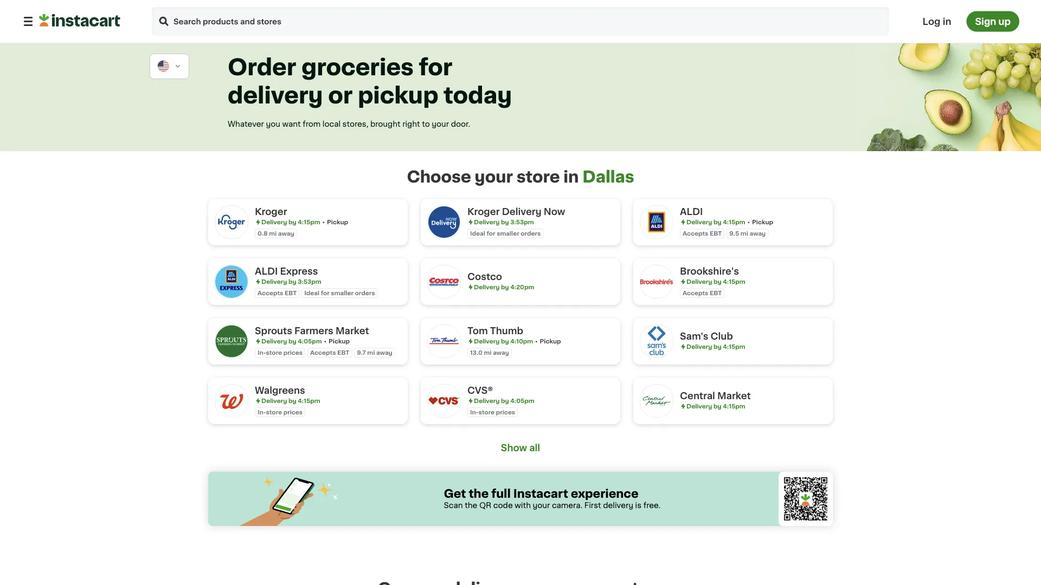Task type: vqa. For each thing, say whether or not it's contained in the screenshot.
Express
yes



Task type: describe. For each thing, give the bounding box(es) containing it.
log in button
[[920, 11, 955, 32]]

pickup
[[358, 85, 439, 107]]

by down walgreens
[[289, 398, 296, 404]]

store for walgreens
[[266, 410, 282, 416]]

• for kroger
[[323, 219, 325, 225]]

accepts for aldi
[[683, 231, 709, 237]]

9.7 mi away
[[357, 350, 393, 356]]

1 horizontal spatial orders
[[521, 231, 541, 237]]

sign
[[976, 17, 997, 26]]

full
[[492, 489, 511, 500]]

store for sprouts farmers market
[[266, 350, 282, 356]]

delivery up 13.0 mi away
[[474, 339, 500, 345]]

away for 9.5 mi away
[[750, 231, 766, 237]]

by down brookshire's
[[714, 279, 722, 285]]

show all
[[501, 444, 540, 453]]

accepts for aldi express
[[258, 291, 283, 296]]

delivery inside order groceries for delivery or pickup today
[[228, 85, 323, 107]]

choose your store in dallas
[[407, 170, 634, 185]]

1 vertical spatial for
[[487, 231, 496, 237]]

stores,
[[343, 120, 369, 128]]

door.
[[451, 120, 470, 128]]

13.0 mi away
[[470, 350, 509, 356]]

delivery down kroger delivery now
[[474, 219, 500, 225]]

farmers
[[295, 327, 334, 336]]

by up brookshire's
[[714, 219, 722, 225]]

ebt left 9.7 at bottom left
[[338, 350, 350, 356]]

central market image
[[640, 385, 674, 418]]

delivery left now
[[502, 208, 542, 217]]

delivery down sam's
[[687, 344, 712, 350]]

4:05pm for delivery by 4:05pm
[[511, 398, 535, 404]]

today
[[444, 85, 512, 107]]

central
[[680, 392, 715, 401]]

walgreens
[[255, 387, 305, 396]]

delivery by 4:05pm • pickup
[[261, 339, 350, 345]]

is
[[636, 502, 642, 510]]

in-store prices for cvs®
[[470, 410, 515, 416]]

4:20pm
[[511, 285, 534, 291]]

show
[[501, 444, 527, 453]]

accepts ebt for aldi
[[683, 231, 722, 237]]

walgreens image
[[215, 385, 248, 418]]

prices for cvs®
[[496, 410, 515, 416]]

by up show
[[501, 398, 509, 404]]

accepts ebt for brookshire's
[[683, 291, 722, 296]]

costco image
[[427, 265, 461, 299]]

4:15pm for sam's club
[[723, 344, 746, 350]]

4:15pm up 9.5
[[723, 219, 746, 225]]

sign up
[[976, 17, 1011, 26]]

from
[[303, 120, 321, 128]]

Search field
[[151, 6, 891, 37]]

prices for sprouts farmers market
[[284, 350, 303, 356]]

delivery by 3:53pm for express
[[261, 279, 321, 285]]

experience
[[571, 489, 639, 500]]

tom thumb image
[[427, 325, 461, 359]]

with
[[515, 502, 531, 510]]

1 vertical spatial the
[[465, 502, 478, 510]]

by down central market
[[714, 404, 722, 410]]

kroger for kroger delivery now
[[468, 208, 500, 217]]

by down kroger delivery now
[[501, 219, 509, 225]]

9.7
[[357, 350, 366, 356]]

4:10pm
[[511, 339, 533, 345]]

delivery down aldi express
[[261, 279, 287, 285]]

away for 0.8 mi away
[[278, 231, 294, 237]]

by up 0.8 mi away
[[289, 219, 296, 225]]

by down thumb
[[501, 339, 509, 345]]

instacart home image
[[39, 14, 120, 27]]

0 horizontal spatial your
[[432, 120, 449, 128]]

0 horizontal spatial in
[[564, 170, 579, 185]]

by down the "sprouts"
[[289, 339, 296, 345]]

pickup for tom thumb
[[540, 339, 561, 345]]

• for aldi
[[748, 219, 750, 225]]

camera.
[[552, 502, 583, 510]]

1 horizontal spatial ideal for smaller orders
[[470, 231, 541, 237]]

in-store prices for walgreens
[[258, 410, 303, 416]]

dallas
[[583, 170, 634, 185]]

united states element
[[157, 60, 170, 73]]

by down club at the bottom of page
[[714, 344, 722, 350]]

accepts for brookshire's
[[683, 291, 709, 296]]

qr code image
[[779, 473, 833, 527]]

0.8 mi away
[[258, 231, 294, 237]]

delivery by 4:15pm • pickup for aldi
[[687, 219, 774, 225]]

0.8
[[258, 231, 268, 237]]

delivery right aldi image
[[687, 219, 712, 225]]

sprouts
[[255, 327, 292, 336]]

choose
[[407, 170, 471, 185]]

sam's club
[[680, 332, 733, 342]]

dallas button
[[583, 170, 634, 185]]

aldi express
[[255, 267, 318, 276]]

order
[[228, 57, 296, 79]]

get the full instacart experience scan the qr code with your camera. first delivery is free.
[[444, 489, 661, 510]]

in- for sprouts farmers market
[[258, 350, 266, 356]]

brookshire's image
[[640, 265, 674, 299]]

away for 9.7 mi away
[[376, 350, 393, 356]]

log in
[[923, 17, 952, 26]]

aldi for aldi express
[[255, 267, 278, 276]]

free.
[[644, 502, 661, 510]]

delivery down the "sprouts"
[[261, 339, 287, 345]]

up
[[999, 17, 1011, 26]]

order groceries for delivery or pickup today
[[228, 57, 512, 107]]

in-store prices for sprouts farmers market
[[258, 350, 303, 356]]

delivery down brookshire's
[[687, 279, 712, 285]]

mi for 9.7
[[367, 350, 375, 356]]

ebt for aldi
[[710, 231, 722, 237]]

13.0
[[470, 350, 483, 356]]

delivery by 4:15pm for brookshire's
[[687, 279, 746, 285]]

first
[[585, 502, 601, 510]]

delivery by 4:15pm for walgreens
[[261, 398, 320, 404]]

whatever you want from local stores, brought right to your door.
[[228, 120, 470, 128]]

sprouts farmers market
[[255, 327, 369, 336]]

kroger image
[[215, 206, 248, 239]]

right
[[403, 120, 420, 128]]

groceries
[[302, 57, 414, 79]]

3:53pm for express
[[298, 279, 321, 285]]



Task type: locate. For each thing, give the bounding box(es) containing it.
your inside get the full instacart experience scan the qr code with your camera. first delivery is free.
[[533, 502, 550, 510]]

4:05pm
[[298, 339, 322, 345], [511, 398, 535, 404]]

1 vertical spatial ideal
[[304, 291, 320, 296]]

kroger for kroger
[[255, 208, 287, 217]]

delivery
[[228, 85, 323, 107], [603, 502, 634, 510]]

0 horizontal spatial ideal for smaller orders
[[304, 291, 375, 296]]

the left qr
[[465, 502, 478, 510]]

1 horizontal spatial 3:53pm
[[511, 219, 534, 225]]

for
[[419, 57, 453, 79], [487, 231, 496, 237], [321, 291, 330, 296]]

mi right "13.0"
[[484, 350, 492, 356]]

mi for 0.8
[[269, 231, 277, 237]]

1 horizontal spatial 4:05pm
[[511, 398, 535, 404]]

sam's
[[680, 332, 709, 342]]

away right 9.7 at bottom left
[[376, 350, 393, 356]]

you
[[266, 120, 280, 128]]

away
[[278, 231, 294, 237], [750, 231, 766, 237], [376, 350, 393, 356], [493, 350, 509, 356]]

1 vertical spatial 4:05pm
[[511, 398, 535, 404]]

1 vertical spatial aldi
[[255, 267, 278, 276]]

delivery by 4:15pm down central market
[[687, 404, 746, 410]]

1 vertical spatial in
[[564, 170, 579, 185]]

0 vertical spatial delivery
[[228, 85, 323, 107]]

delivery down costco
[[474, 285, 500, 291]]

market
[[336, 327, 369, 336], [718, 392, 751, 401]]

mi right 9.5
[[741, 231, 749, 237]]

accepts ebt down aldi express
[[258, 291, 297, 296]]

central market
[[680, 392, 751, 401]]

accepts ebt down delivery by 4:05pm • pickup
[[310, 350, 350, 356]]

in- down the "sprouts"
[[258, 350, 266, 356]]

0 vertical spatial in
[[943, 17, 952, 26]]

pickup
[[327, 219, 348, 225], [753, 219, 774, 225], [329, 339, 350, 345], [540, 339, 561, 345]]

tom
[[468, 327, 488, 336]]

kroger delivery now image
[[427, 206, 461, 239]]

0 vertical spatial the
[[469, 489, 489, 500]]

4:05pm down sprouts farmers market
[[298, 339, 322, 345]]

delivery by 3:53pm
[[474, 219, 534, 225], [261, 279, 321, 285]]

accepts left 9.5
[[683, 231, 709, 237]]

0 vertical spatial your
[[432, 120, 449, 128]]

4:15pm down club at the bottom of page
[[723, 344, 746, 350]]

your up kroger delivery now
[[475, 170, 513, 185]]

ideal down "express"
[[304, 291, 320, 296]]

0 horizontal spatial ideal
[[304, 291, 320, 296]]

market right central
[[718, 392, 751, 401]]

4:15pm down walgreens
[[298, 398, 320, 404]]

1 vertical spatial ideal for smaller orders
[[304, 291, 375, 296]]

for down kroger delivery now
[[487, 231, 496, 237]]

1 horizontal spatial smaller
[[497, 231, 520, 237]]

show all button
[[498, 442, 544, 455]]

ideal for smaller orders up farmers
[[304, 291, 375, 296]]

delivery up 0.8 mi away
[[261, 219, 287, 225]]

or
[[328, 85, 353, 107]]

store up now
[[517, 170, 560, 185]]

0 vertical spatial 4:05pm
[[298, 339, 322, 345]]

3:53pm down "express"
[[298, 279, 321, 285]]

in- for walgreens
[[258, 410, 266, 416]]

0 vertical spatial 3:53pm
[[511, 219, 534, 225]]

store for cvs®
[[479, 410, 495, 416]]

tom thumb
[[468, 327, 524, 336]]

for up farmers
[[321, 291, 330, 296]]

2 horizontal spatial your
[[533, 502, 550, 510]]

delivery inside get the full instacart experience scan the qr code with your camera. first delivery is free.
[[603, 502, 634, 510]]

smaller down kroger delivery now
[[497, 231, 520, 237]]

delivery by 4:20pm
[[474, 285, 534, 291]]

ebt for brookshire's
[[710, 291, 722, 296]]

delivery by 3:53pm down kroger delivery now
[[474, 219, 534, 225]]

local
[[323, 120, 341, 128]]

4:15pm for brookshire's
[[723, 279, 746, 285]]

2 horizontal spatial for
[[487, 231, 496, 237]]

4:15pm
[[298, 219, 320, 225], [723, 219, 746, 225], [723, 279, 746, 285], [723, 344, 746, 350], [298, 398, 320, 404], [723, 404, 746, 410]]

store
[[517, 170, 560, 185], [266, 350, 282, 356], [266, 410, 282, 416], [479, 410, 495, 416]]

in-store prices
[[258, 350, 303, 356], [258, 410, 303, 416], [470, 410, 515, 416]]

4:15pm down brookshire's
[[723, 279, 746, 285]]

ebt
[[710, 231, 722, 237], [285, 291, 297, 296], [710, 291, 722, 296], [338, 350, 350, 356]]

delivery down cvs®
[[474, 398, 500, 404]]

kroger up 0.8 mi away
[[255, 208, 287, 217]]

delivery by 4:05pm
[[474, 398, 535, 404]]

1 vertical spatial delivery by 3:53pm
[[261, 279, 321, 285]]

delivery by 4:15pm • pickup for kroger
[[261, 219, 348, 225]]

smaller up farmers
[[331, 291, 354, 296]]

delivery by 4:10pm • pickup
[[474, 339, 561, 345]]

4:05pm for delivery by 4:05pm • pickup
[[298, 339, 322, 345]]

0 vertical spatial aldi
[[680, 208, 703, 217]]

None search field
[[151, 6, 891, 37]]

0 horizontal spatial aldi
[[255, 267, 278, 276]]

accepts
[[683, 231, 709, 237], [258, 291, 283, 296], [683, 291, 709, 296], [310, 350, 336, 356]]

your down instacart
[[533, 502, 550, 510]]

in- down walgreens
[[258, 410, 266, 416]]

in-
[[258, 350, 266, 356], [258, 410, 266, 416], [470, 410, 479, 416]]

1 horizontal spatial delivery by 3:53pm
[[474, 219, 534, 225]]

1 horizontal spatial in
[[943, 17, 952, 26]]

4:15pm down central market
[[723, 404, 746, 410]]

in-store prices down walgreens
[[258, 410, 303, 416]]

delivery up you
[[228, 85, 323, 107]]

ebt left 9.5
[[710, 231, 722, 237]]

4:15pm for walgreens
[[298, 398, 320, 404]]

delivery by 4:15pm • pickup
[[261, 219, 348, 225], [687, 219, 774, 225]]

1 horizontal spatial delivery
[[603, 502, 634, 510]]

in-store prices down the delivery by 4:05pm
[[470, 410, 515, 416]]

mi for 9.5
[[741, 231, 749, 237]]

now
[[544, 208, 565, 217]]

•
[[323, 219, 325, 225], [748, 219, 750, 225], [324, 339, 327, 345], [535, 339, 538, 345]]

in
[[943, 17, 952, 26], [564, 170, 579, 185]]

smaller
[[497, 231, 520, 237], [331, 291, 354, 296]]

mi for 13.0
[[484, 350, 492, 356]]

4:15pm up "express"
[[298, 219, 320, 225]]

sprouts farmers market image
[[215, 325, 248, 359]]

1 horizontal spatial ideal
[[470, 231, 485, 237]]

delivery down central
[[687, 404, 712, 410]]

1 horizontal spatial your
[[475, 170, 513, 185]]

ideal
[[470, 231, 485, 237], [304, 291, 320, 296]]

0 horizontal spatial kroger
[[255, 208, 287, 217]]

4:05pm up the show all
[[511, 398, 535, 404]]

brought
[[370, 120, 401, 128]]

sign up button
[[967, 11, 1020, 32]]

1 vertical spatial your
[[475, 170, 513, 185]]

0 vertical spatial market
[[336, 327, 369, 336]]

1 vertical spatial orders
[[355, 291, 375, 296]]

store down walgreens
[[266, 410, 282, 416]]

delivery by 4:15pm • pickup up 9.5
[[687, 219, 774, 225]]

store down the delivery by 4:05pm
[[479, 410, 495, 416]]

away right 9.5
[[750, 231, 766, 237]]

delivery by 4:15pm down walgreens
[[261, 398, 320, 404]]

0 vertical spatial ideal
[[470, 231, 485, 237]]

away down delivery by 4:10pm • pickup
[[493, 350, 509, 356]]

delivery by 4:15pm • pickup up 0.8 mi away
[[261, 219, 348, 225]]

in inside 'log in' button
[[943, 17, 952, 26]]

kroger right 'kroger delivery now' 'image'
[[468, 208, 500, 217]]

code
[[494, 502, 513, 510]]

all
[[530, 444, 540, 453]]

want
[[282, 120, 301, 128]]

1 vertical spatial market
[[718, 392, 751, 401]]

1 vertical spatial 3:53pm
[[298, 279, 321, 285]]

in left dallas popup button
[[564, 170, 579, 185]]

0 vertical spatial ideal for smaller orders
[[470, 231, 541, 237]]

qr
[[480, 502, 492, 510]]

delivery down walgreens
[[261, 398, 287, 404]]

prices down the delivery by 4:05pm
[[496, 410, 515, 416]]

ideal for smaller orders
[[470, 231, 541, 237], [304, 291, 375, 296]]

by down aldi express
[[289, 279, 296, 285]]

away for 13.0 mi away
[[493, 350, 509, 356]]

ebt for aldi express
[[285, 291, 297, 296]]

1 horizontal spatial for
[[419, 57, 453, 79]]

aldi for aldi
[[680, 208, 703, 217]]

ebt down brookshire's
[[710, 291, 722, 296]]

0 horizontal spatial orders
[[355, 291, 375, 296]]

open main menu image
[[22, 15, 35, 28]]

• for tom thumb
[[535, 339, 538, 345]]

your
[[432, 120, 449, 128], [475, 170, 513, 185], [533, 502, 550, 510]]

get
[[444, 489, 466, 500]]

9.5 mi away
[[730, 231, 766, 237]]

to
[[422, 120, 430, 128]]

cvs®
[[468, 387, 493, 396]]

delivery by 4:15pm
[[687, 279, 746, 285], [687, 344, 746, 350], [261, 398, 320, 404], [687, 404, 746, 410]]

for up pickup
[[419, 57, 453, 79]]

0 horizontal spatial delivery by 4:15pm • pickup
[[261, 219, 348, 225]]

scan
[[444, 502, 463, 510]]

for inside order groceries for delivery or pickup today
[[419, 57, 453, 79]]

kroger
[[255, 208, 287, 217], [468, 208, 500, 217]]

4:15pm for central market
[[723, 404, 746, 410]]

prices down walgreens
[[284, 410, 303, 416]]

in-store prices down the "sprouts"
[[258, 350, 303, 356]]

accepts down delivery by 4:05pm • pickup
[[310, 350, 336, 356]]

express
[[280, 267, 318, 276]]

kroger delivery now
[[468, 208, 565, 217]]

1 vertical spatial delivery
[[603, 502, 634, 510]]

store down the "sprouts"
[[266, 350, 282, 356]]

pickup for aldi
[[753, 219, 774, 225]]

delivery by 4:15pm down club at the bottom of page
[[687, 344, 746, 350]]

0 horizontal spatial delivery by 3:53pm
[[261, 279, 321, 285]]

3:53pm down kroger delivery now
[[511, 219, 534, 225]]

by left the 4:20pm
[[501, 285, 509, 291]]

market up 9.7 at bottom left
[[336, 327, 369, 336]]

accepts down aldi express
[[258, 291, 283, 296]]

1 horizontal spatial kroger
[[468, 208, 500, 217]]

delivery down experience
[[603, 502, 634, 510]]

mi
[[269, 231, 277, 237], [741, 231, 749, 237], [367, 350, 375, 356], [484, 350, 492, 356]]

log
[[923, 17, 941, 26]]

the up qr
[[469, 489, 489, 500]]

delivery by 3:53pm down aldi express
[[261, 279, 321, 285]]

1 horizontal spatial market
[[718, 392, 751, 401]]

aldi express image
[[215, 265, 248, 299]]

delivery by 3:53pm for delivery
[[474, 219, 534, 225]]

instacart
[[514, 489, 568, 500]]

1 horizontal spatial delivery by 4:15pm • pickup
[[687, 219, 774, 225]]

orders
[[521, 231, 541, 237], [355, 291, 375, 296]]

in right log
[[943, 17, 952, 26]]

prices for walgreens
[[284, 410, 303, 416]]

in- down cvs®
[[470, 410, 479, 416]]

thumb
[[490, 327, 524, 336]]

3:53pm for delivery
[[511, 219, 534, 225]]

1 kroger from the left
[[255, 208, 287, 217]]

0 horizontal spatial delivery
[[228, 85, 323, 107]]

1 vertical spatial smaller
[[331, 291, 354, 296]]

ideal for smaller orders down kroger delivery now
[[470, 231, 541, 237]]

delivery by 4:15pm for sam's club
[[687, 344, 746, 350]]

aldi right aldi image
[[680, 208, 703, 217]]

0 horizontal spatial market
[[336, 327, 369, 336]]

0 vertical spatial orders
[[521, 231, 541, 237]]

0 horizontal spatial smaller
[[331, 291, 354, 296]]

• for sprouts farmers market
[[324, 339, 327, 345]]

0 horizontal spatial for
[[321, 291, 330, 296]]

0 horizontal spatial 3:53pm
[[298, 279, 321, 285]]

0 vertical spatial delivery by 3:53pm
[[474, 219, 534, 225]]

0 vertical spatial for
[[419, 57, 453, 79]]

ebt down aldi express
[[285, 291, 297, 296]]

ideal right 'kroger delivery now' 'image'
[[470, 231, 485, 237]]

prices down delivery by 4:05pm • pickup
[[284, 350, 303, 356]]

pickup for sprouts farmers market
[[329, 339, 350, 345]]

pickup for kroger
[[327, 219, 348, 225]]

mi right 9.7 at bottom left
[[367, 350, 375, 356]]

club
[[711, 332, 733, 342]]

cvs® image
[[427, 385, 461, 418]]

1 delivery by 4:15pm • pickup from the left
[[261, 219, 348, 225]]

1 horizontal spatial aldi
[[680, 208, 703, 217]]

aldi image
[[640, 206, 674, 239]]

your right to
[[432, 120, 449, 128]]

accepts down brookshire's
[[683, 291, 709, 296]]

costco
[[468, 273, 502, 282]]

accepts ebt left 9.5
[[683, 231, 722, 237]]

accepts ebt for aldi express
[[258, 291, 297, 296]]

9.5
[[730, 231, 740, 237]]

brookshire's
[[680, 267, 739, 276]]

aldi
[[680, 208, 703, 217], [255, 267, 278, 276]]

2 delivery by 4:15pm • pickup from the left
[[687, 219, 774, 225]]

accepts ebt
[[683, 231, 722, 237], [258, 291, 297, 296], [683, 291, 722, 296], [310, 350, 350, 356]]

0 vertical spatial smaller
[[497, 231, 520, 237]]

sam's club image
[[640, 325, 674, 359]]

0 horizontal spatial 4:05pm
[[298, 339, 322, 345]]

prices
[[284, 350, 303, 356], [284, 410, 303, 416], [496, 410, 515, 416]]

mi right 0.8
[[269, 231, 277, 237]]

aldi left "express"
[[255, 267, 278, 276]]

away right 0.8
[[278, 231, 294, 237]]

2 vertical spatial your
[[533, 502, 550, 510]]

delivery by 4:15pm down brookshire's
[[687, 279, 746, 285]]

2 vertical spatial for
[[321, 291, 330, 296]]

accepts ebt down brookshire's
[[683, 291, 722, 296]]

the
[[469, 489, 489, 500], [465, 502, 478, 510]]

2 kroger from the left
[[468, 208, 500, 217]]

in- for cvs®
[[470, 410, 479, 416]]

whatever
[[228, 120, 264, 128]]

by
[[289, 219, 296, 225], [501, 219, 509, 225], [714, 219, 722, 225], [289, 279, 296, 285], [714, 279, 722, 285], [501, 285, 509, 291], [289, 339, 296, 345], [501, 339, 509, 345], [714, 344, 722, 350], [289, 398, 296, 404], [501, 398, 509, 404], [714, 404, 722, 410]]

delivery by 4:15pm for central market
[[687, 404, 746, 410]]



